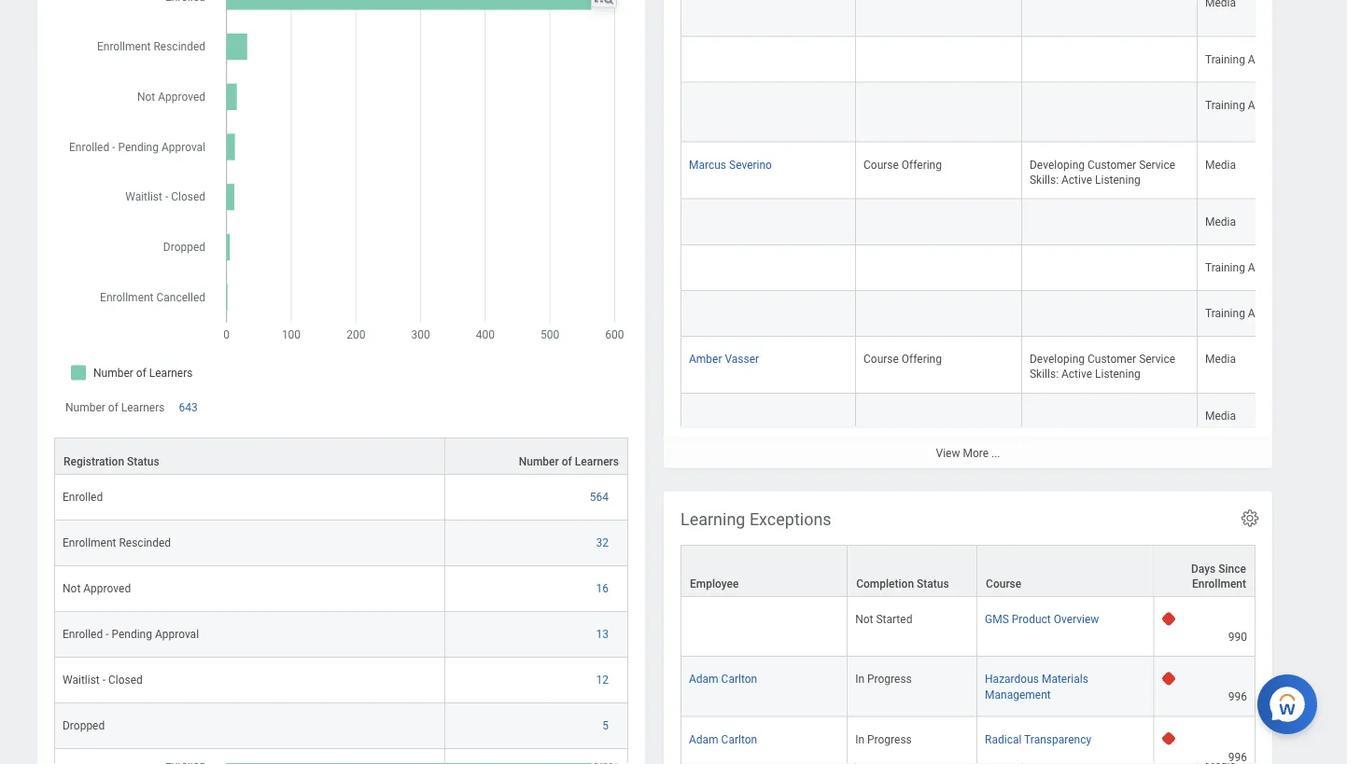 Task type: locate. For each thing, give the bounding box(es) containing it.
4 training activity from the top
[[1206, 308, 1285, 321]]

registration
[[64, 455, 124, 469]]

0 horizontal spatial number
[[65, 401, 105, 414]]

643 button
[[179, 400, 200, 415]]

1 vertical spatial adam carlton link
[[689, 729, 758, 746]]

row
[[681, 0, 1348, 37], [681, 143, 1348, 200], [681, 338, 1348, 395], [54, 438, 628, 475], [54, 475, 628, 521], [54, 521, 628, 567], [681, 545, 1256, 597], [54, 567, 628, 612], [681, 597, 1256, 657], [54, 612, 628, 658], [681, 657, 1256, 717], [54, 658, 628, 704], [54, 704, 628, 750], [681, 717, 1256, 765], [54, 750, 628, 765]]

1 vertical spatial carlton
[[721, 733, 758, 746]]

1 vertical spatial enrolled
[[63, 628, 103, 641]]

in progress element
[[856, 669, 912, 686], [856, 729, 912, 746]]

5 media element from the top
[[1206, 407, 1236, 424]]

1 skills: from the top
[[1030, 174, 1059, 187]]

activity
[[1248, 53, 1285, 66], [1248, 99, 1285, 112], [1248, 262, 1285, 275], [1248, 308, 1285, 321]]

0 vertical spatial -
[[106, 628, 109, 641]]

1 vertical spatial status
[[917, 578, 949, 591]]

16
[[596, 582, 609, 596]]

0 vertical spatial offering
[[902, 159, 942, 172]]

996
[[1229, 691, 1248, 704], [1229, 751, 1248, 764]]

number of learners up the 564
[[519, 455, 619, 469]]

0 vertical spatial enrollment
[[63, 537, 116, 550]]

1 vertical spatial course
[[864, 353, 899, 367]]

transparency
[[1025, 733, 1092, 746]]

2 developing customer service skills: active listening from the top
[[1030, 353, 1179, 382]]

0 vertical spatial developing customer service skills: active listening
[[1030, 159, 1179, 187]]

0 vertical spatial active
[[1062, 174, 1093, 187]]

- for enrolled
[[106, 628, 109, 641]]

service
[[1139, 159, 1176, 172], [1139, 353, 1176, 367]]

training
[[1206, 53, 1246, 66], [1206, 99, 1246, 112], [1206, 262, 1246, 275], [1206, 308, 1246, 321]]

enrolled down registration
[[63, 491, 103, 504]]

course offering element for marcus severino
[[864, 155, 942, 172]]

enrolled up waitlist
[[63, 628, 103, 641]]

1 vertical spatial offering
[[902, 353, 942, 367]]

marcus severino link
[[689, 155, 772, 172]]

2 media element from the top
[[1206, 155, 1236, 172]]

in progress
[[856, 673, 912, 686], [856, 733, 912, 746]]

1 vertical spatial developing customer service skills: active listening
[[1030, 353, 1179, 382]]

not left approved
[[63, 582, 81, 596]]

1 listening from the top
[[1095, 174, 1141, 187]]

1 enrolled from the top
[[63, 491, 103, 504]]

2 adam carlton link from the top
[[689, 729, 758, 746]]

2 course offering from the top
[[864, 353, 942, 367]]

0 vertical spatial in progress element
[[856, 669, 912, 686]]

enrollment down since
[[1193, 578, 1247, 591]]

1 vertical spatial 996
[[1229, 751, 1248, 764]]

0 vertical spatial in progress
[[856, 673, 912, 686]]

13 button
[[596, 627, 612, 642]]

0 vertical spatial progress
[[868, 673, 912, 686]]

course offering element for amber vasser
[[864, 350, 942, 367]]

2 active from the top
[[1062, 368, 1093, 382]]

waitlist - closed element
[[63, 670, 143, 687]]

2 adam carlton from the top
[[689, 733, 758, 746]]

1 vertical spatial number
[[519, 455, 559, 469]]

not started
[[856, 613, 913, 626]]

vasser
[[725, 353, 759, 367]]

1 vertical spatial media row
[[681, 395, 1348, 440]]

0 vertical spatial 996
[[1229, 691, 1248, 704]]

listening for marcus severino
[[1095, 174, 1141, 187]]

0 vertical spatial service
[[1139, 159, 1176, 172]]

row containing not started
[[681, 597, 1256, 657]]

number of learners button
[[445, 439, 628, 474]]

0 vertical spatial listening
[[1095, 174, 1141, 187]]

0 vertical spatial adam carlton
[[689, 673, 758, 686]]

1 adam carlton link from the top
[[689, 669, 758, 686]]

registration status
[[64, 455, 159, 469]]

in
[[856, 673, 865, 686], [856, 733, 865, 746]]

materials
[[1042, 673, 1089, 686]]

enrollment rescinded element
[[63, 533, 171, 550]]

enrolled - pending approval
[[63, 628, 199, 641]]

3 training from the top
[[1206, 262, 1246, 275]]

2 enrolled from the top
[[63, 628, 103, 641]]

learning
[[681, 510, 746, 529]]

1 horizontal spatial of
[[562, 455, 572, 469]]

2 media row from the top
[[681, 395, 1348, 440]]

items selected list
[[63, 762, 198, 765]]

active
[[1062, 174, 1093, 187], [1062, 368, 1093, 382]]

1 training from the top
[[1206, 53, 1246, 66]]

3 training activity element from the top
[[1206, 258, 1285, 275]]

training for 2nd training activity row from the bottom
[[1206, 262, 1246, 275]]

1 horizontal spatial number of learners
[[519, 455, 619, 469]]

enrollment
[[63, 537, 116, 550], [1193, 578, 1247, 591]]

course
[[864, 159, 899, 172], [864, 353, 899, 367], [986, 578, 1022, 591]]

2 vertical spatial course
[[986, 578, 1022, 591]]

1 vertical spatial number of learners
[[519, 455, 619, 469]]

0 vertical spatial learners
[[121, 401, 165, 414]]

progress
[[868, 673, 912, 686], [868, 733, 912, 746]]

2 skills: from the top
[[1030, 368, 1059, 382]]

0 vertical spatial customer
[[1088, 159, 1137, 172]]

1 active from the top
[[1062, 174, 1093, 187]]

waitlist
[[63, 674, 100, 687]]

32
[[596, 537, 609, 550]]

service for amber vasser
[[1139, 353, 1176, 367]]

0 vertical spatial of
[[108, 401, 118, 414]]

- left closed
[[102, 674, 106, 687]]

adam for radical
[[689, 733, 719, 746]]

1 adam carlton from the top
[[689, 673, 758, 686]]

2 training activity from the top
[[1206, 99, 1285, 112]]

number inside popup button
[[519, 455, 559, 469]]

gms
[[985, 613, 1009, 626]]

dropped element
[[63, 716, 105, 733]]

2 in progress element from the top
[[856, 729, 912, 746]]

not approved
[[63, 582, 131, 596]]

employee
[[690, 578, 739, 591]]

2 carlton from the top
[[721, 733, 758, 746]]

13
[[596, 628, 609, 641]]

active for marcus severino
[[1062, 174, 1093, 187]]

learners up the 564
[[575, 455, 619, 469]]

996 for radical transparency
[[1229, 751, 1248, 764]]

1 horizontal spatial learners
[[575, 455, 619, 469]]

radical
[[985, 733, 1022, 746]]

1 developing customer service skills: active listening from the top
[[1030, 159, 1179, 187]]

carlton for radical transparency
[[721, 733, 758, 746]]

number of learners
[[65, 401, 165, 414], [519, 455, 619, 469]]

0 vertical spatial in
[[856, 673, 865, 686]]

number of learners up registration status
[[65, 401, 165, 414]]

1 vertical spatial adam carlton
[[689, 733, 758, 746]]

1 vertical spatial enrollment
[[1193, 578, 1247, 591]]

in progress for 1st in progress element from the bottom of the learning exceptions element on the bottom of page
[[856, 733, 912, 746]]

active for amber vasser
[[1062, 368, 1093, 382]]

learners left 643
[[121, 401, 165, 414]]

in for second in progress element from the bottom of the learning exceptions element on the bottom of page
[[856, 673, 865, 686]]

1 in progress element from the top
[[856, 669, 912, 686]]

number of learners inside number of learners popup button
[[519, 455, 619, 469]]

2 customer from the top
[[1088, 353, 1137, 367]]

1 996 from the top
[[1229, 691, 1248, 704]]

1 vertical spatial learners
[[575, 455, 619, 469]]

0 horizontal spatial learners
[[121, 401, 165, 414]]

row containing registration status
[[54, 438, 628, 475]]

offering for marcus severino
[[902, 159, 942, 172]]

course offering
[[864, 159, 942, 172], [864, 353, 942, 367]]

pending
[[112, 628, 152, 641]]

1 course offering from the top
[[864, 159, 942, 172]]

1 vertical spatial active
[[1062, 368, 1093, 382]]

status
[[127, 455, 159, 469], [917, 578, 949, 591]]

0 vertical spatial course offering
[[864, 159, 942, 172]]

1 training activity element from the top
[[1206, 49, 1285, 66]]

1 customer from the top
[[1088, 159, 1137, 172]]

1 service from the top
[[1139, 159, 1176, 172]]

carlton
[[721, 673, 758, 686], [721, 733, 758, 746]]

0 vertical spatial adam carlton link
[[689, 669, 758, 686]]

2 media from the top
[[1206, 216, 1236, 229]]

not for not approved
[[63, 582, 81, 596]]

0 vertical spatial enrolled
[[63, 491, 103, 504]]

status inside learning exceptions element
[[917, 578, 949, 591]]

started
[[876, 613, 913, 626]]

5 button
[[603, 719, 612, 734]]

developing
[[1030, 159, 1085, 172], [1030, 353, 1085, 367]]

2 in from the top
[[856, 733, 865, 746]]

course for severino
[[864, 159, 899, 172]]

enrolled for enrolled - pending approval
[[63, 628, 103, 641]]

1 developing from the top
[[1030, 159, 1085, 172]]

activity for third training activity row from the bottom of the on the job training (including assessors) 'element'
[[1248, 99, 1285, 112]]

training activity element for third training activity row from the bottom of the on the job training (including assessors) 'element'
[[1206, 95, 1285, 112]]

2 service from the top
[[1139, 353, 1176, 367]]

adam carlton link for radical transparency
[[689, 729, 758, 746]]

1 vertical spatial developing
[[1030, 353, 1085, 367]]

0 vertical spatial not
[[63, 582, 81, 596]]

2 adam from the top
[[689, 733, 719, 746]]

adam
[[689, 673, 719, 686], [689, 733, 719, 746]]

status right registration
[[127, 455, 159, 469]]

1 vertical spatial course offering
[[864, 353, 942, 367]]

1 training activity from the top
[[1206, 53, 1285, 66]]

3 training activity from the top
[[1206, 262, 1285, 275]]

adam carlton
[[689, 673, 758, 686], [689, 733, 758, 746]]

cell
[[681, 0, 856, 37], [856, 0, 1023, 37], [1023, 0, 1198, 37], [681, 37, 856, 83], [856, 37, 1023, 83], [1023, 37, 1198, 83], [681, 83, 856, 143], [856, 83, 1023, 143], [1023, 83, 1198, 143], [681, 200, 856, 246], [856, 200, 1023, 246], [1023, 200, 1198, 246], [681, 246, 856, 292], [856, 246, 1023, 292], [1023, 246, 1198, 292], [681, 292, 856, 338], [856, 292, 1023, 338], [1023, 292, 1198, 338], [681, 395, 856, 440], [856, 395, 1023, 440], [1023, 395, 1198, 440], [681, 597, 848, 657], [445, 750, 628, 765]]

1 vertical spatial customer
[[1088, 353, 1137, 367]]

training activity for first training activity row
[[1206, 53, 1285, 66]]

0 vertical spatial media row
[[681, 200, 1348, 246]]

- inside waitlist - closed element
[[102, 674, 106, 687]]

not for not started
[[856, 613, 874, 626]]

training for 1st training activity row from the bottom of the on the job training (including assessors) 'element'
[[1206, 308, 1246, 321]]

0 vertical spatial number of learners
[[65, 401, 165, 414]]

training activity row
[[681, 37, 1348, 83], [681, 83, 1348, 143], [681, 246, 1348, 292], [681, 292, 1348, 338]]

activity for 1st training activity row from the bottom of the on the job training (including assessors) 'element'
[[1248, 308, 1285, 321]]

number
[[65, 401, 105, 414], [519, 455, 559, 469]]

1 vertical spatial in progress element
[[856, 729, 912, 746]]

1 course offering element from the top
[[864, 155, 942, 172]]

completion status
[[856, 578, 949, 591]]

not
[[63, 582, 81, 596], [856, 613, 874, 626]]

-
[[106, 628, 109, 641], [102, 674, 106, 687]]

status right completion
[[917, 578, 949, 591]]

employee button
[[682, 546, 847, 596]]

- inside enrolled - pending approval element
[[106, 628, 109, 641]]

training for third training activity row from the bottom of the on the job training (including assessors) 'element'
[[1206, 99, 1246, 112]]

enrollment up not approved element
[[63, 537, 116, 550]]

listening
[[1095, 174, 1141, 187], [1095, 368, 1141, 382]]

learners
[[121, 401, 165, 414], [575, 455, 619, 469]]

course offering element
[[864, 155, 942, 172], [864, 350, 942, 367]]

1 horizontal spatial not
[[856, 613, 874, 626]]

2 activity from the top
[[1248, 99, 1285, 112]]

0 vertical spatial skills:
[[1030, 174, 1059, 187]]

1 vertical spatial of
[[562, 455, 572, 469]]

1 vertical spatial in
[[856, 733, 865, 746]]

service for marcus severino
[[1139, 159, 1176, 172]]

2 offering from the top
[[902, 353, 942, 367]]

1 carlton from the top
[[721, 673, 758, 686]]

2 developing from the top
[[1030, 353, 1085, 367]]

customer for marcus severino
[[1088, 159, 1137, 172]]

2 listening from the top
[[1095, 368, 1141, 382]]

0 horizontal spatial not
[[63, 582, 81, 596]]

not inside learning exceptions element
[[856, 613, 874, 626]]

1 vertical spatial skills:
[[1030, 368, 1059, 382]]

3 training activity row from the top
[[681, 246, 1348, 292]]

row containing days since enrollment
[[681, 545, 1256, 597]]

developing customer service skills: active listening for amber vasser
[[1030, 353, 1179, 382]]

row containing marcus severino
[[681, 143, 1348, 200]]

1 adam from the top
[[689, 673, 719, 686]]

media
[[1206, 159, 1236, 172], [1206, 216, 1236, 229], [1206, 353, 1236, 367], [1206, 411, 1236, 424]]

- left the "pending"
[[106, 628, 109, 641]]

1 in from the top
[[856, 673, 865, 686]]

0 vertical spatial status
[[127, 455, 159, 469]]

1 vertical spatial in progress
[[856, 733, 912, 746]]

1 activity from the top
[[1248, 53, 1285, 66]]

12
[[596, 674, 609, 687]]

3 activity from the top
[[1248, 262, 1285, 275]]

4 activity from the top
[[1248, 308, 1285, 321]]

0 vertical spatial developing
[[1030, 159, 1085, 172]]

564
[[590, 491, 609, 504]]

0 vertical spatial number
[[65, 401, 105, 414]]

radical transparency
[[985, 733, 1092, 746]]

cell inside learning exceptions element
[[681, 597, 848, 657]]

16 button
[[596, 582, 612, 597]]

developing customer service skills: active listening
[[1030, 159, 1179, 187], [1030, 353, 1179, 382]]

adam carlton link for hazardous materials management
[[689, 669, 758, 686]]

0 vertical spatial carlton
[[721, 673, 758, 686]]

product
[[1012, 613, 1051, 626]]

1 vertical spatial -
[[102, 674, 106, 687]]

1 vertical spatial listening
[[1095, 368, 1141, 382]]

5
[[603, 720, 609, 733]]

training activity element
[[1206, 49, 1285, 66], [1206, 95, 1285, 112], [1206, 258, 1285, 275], [1206, 304, 1285, 321]]

4 training from the top
[[1206, 308, 1246, 321]]

adam carlton for radical transparency
[[689, 733, 758, 746]]

1 horizontal spatial number
[[519, 455, 559, 469]]

adam for hazardous
[[689, 673, 719, 686]]

media row
[[681, 200, 1348, 246], [681, 395, 1348, 440]]

course inside popup button
[[986, 578, 1022, 591]]

0 horizontal spatial number of learners
[[65, 401, 165, 414]]

media element
[[1206, 0, 1236, 9], [1206, 155, 1236, 172], [1206, 212, 1236, 229], [1206, 350, 1236, 367], [1206, 407, 1236, 424]]

1 horizontal spatial status
[[917, 578, 949, 591]]

skills:
[[1030, 174, 1059, 187], [1030, 368, 1059, 382]]

2 training from the top
[[1206, 99, 1246, 112]]

1 vertical spatial adam
[[689, 733, 719, 746]]

1 media row from the top
[[681, 200, 1348, 246]]

4 training activity element from the top
[[1206, 304, 1285, 321]]

3 media element from the top
[[1206, 212, 1236, 229]]

training activity
[[1206, 53, 1285, 66], [1206, 99, 1285, 112], [1206, 262, 1285, 275], [1206, 308, 1285, 321]]

not left started on the bottom of page
[[856, 613, 874, 626]]

2 996 from the top
[[1229, 751, 1248, 764]]

of
[[108, 401, 118, 414], [562, 455, 572, 469]]

3 media from the top
[[1206, 353, 1236, 367]]

0 vertical spatial adam
[[689, 673, 719, 686]]

0 vertical spatial course offering element
[[864, 155, 942, 172]]

1 vertical spatial course offering element
[[864, 350, 942, 367]]

0 vertical spatial course
[[864, 159, 899, 172]]

1 vertical spatial not
[[856, 613, 874, 626]]

1 horizontal spatial enrollment
[[1193, 578, 1247, 591]]

2 course offering element from the top
[[864, 350, 942, 367]]

customer
[[1088, 159, 1137, 172], [1088, 353, 1137, 367]]

1 offering from the top
[[902, 159, 942, 172]]

since
[[1219, 563, 1247, 576]]

zoom area image
[[593, 0, 615, 6]]

row containing enrolled
[[54, 475, 628, 521]]

1 vertical spatial service
[[1139, 353, 1176, 367]]

enrollment inside days since enrollment
[[1193, 578, 1247, 591]]

enrolled
[[63, 491, 103, 504], [63, 628, 103, 641]]

1 vertical spatial progress
[[868, 733, 912, 746]]

learning exceptions element
[[664, 492, 1273, 765]]

learners inside popup button
[[575, 455, 619, 469]]

2 training activity element from the top
[[1206, 95, 1285, 112]]

0 horizontal spatial status
[[127, 455, 159, 469]]

offering
[[902, 159, 942, 172], [902, 353, 942, 367]]

2 in progress from the top
[[856, 733, 912, 746]]

adam carlton link
[[689, 669, 758, 686], [689, 729, 758, 746]]

1 in progress from the top
[[856, 673, 912, 686]]



Task type: vqa. For each thing, say whether or not it's contained in the screenshot.
the bottom Details
no



Task type: describe. For each thing, give the bounding box(es) containing it.
training activity for third training activity row from the bottom of the on the job training (including assessors) 'element'
[[1206, 99, 1285, 112]]

enrolled for enrolled element
[[63, 491, 103, 504]]

amber vasser link
[[689, 350, 759, 367]]

course offering for severino
[[864, 159, 942, 172]]

gms product overview
[[985, 613, 1099, 626]]

approval
[[155, 628, 199, 641]]

configure learning exceptions image
[[1240, 508, 1261, 529]]

course offering for vasser
[[864, 353, 942, 367]]

waitlist - closed
[[63, 674, 143, 687]]

training for first training activity row
[[1206, 53, 1246, 66]]

severino
[[729, 159, 772, 172]]

hazardous materials management link
[[985, 669, 1089, 701]]

radical transparency link
[[985, 729, 1092, 746]]

1 media from the top
[[1206, 159, 1236, 172]]

days
[[1192, 563, 1216, 576]]

1 progress from the top
[[868, 673, 912, 686]]

training activity element for first training activity row
[[1206, 49, 1285, 66]]

training activity for 2nd training activity row from the bottom
[[1206, 262, 1285, 275]]

skills: for severino
[[1030, 174, 1059, 187]]

not started element
[[856, 609, 913, 626]]

carlton for hazardous materials management
[[721, 673, 758, 686]]

row containing dropped
[[54, 704, 628, 750]]

0 horizontal spatial enrollment
[[63, 537, 116, 550]]

hazardous
[[985, 673, 1039, 686]]

12 button
[[596, 673, 612, 688]]

management
[[985, 688, 1051, 701]]

days since enrollment button
[[1154, 546, 1255, 596]]

skills: for vasser
[[1030, 368, 1059, 382]]

gms product overview link
[[985, 609, 1099, 626]]

view more ... link
[[664, 438, 1273, 468]]

0 horizontal spatial of
[[108, 401, 118, 414]]

4 media element from the top
[[1206, 350, 1236, 367]]

990
[[1229, 631, 1248, 644]]

view
[[936, 447, 960, 460]]

4 media from the top
[[1206, 411, 1236, 424]]

customer for amber vasser
[[1088, 353, 1137, 367]]

training activity for 1st training activity row from the bottom of the on the job training (including assessors) 'element'
[[1206, 308, 1285, 321]]

developing for severino
[[1030, 159, 1085, 172]]

enrollment cancelled list item
[[63, 762, 198, 765]]

643
[[179, 401, 198, 414]]

of inside popup button
[[562, 455, 572, 469]]

training activity element for 1st training activity row from the bottom of the on the job training (including assessors) 'element'
[[1206, 304, 1285, 321]]

status for completion status
[[917, 578, 949, 591]]

row containing waitlist - closed
[[54, 658, 628, 704]]

overview
[[1054, 613, 1099, 626]]

developing for vasser
[[1030, 353, 1085, 367]]

exceptions
[[750, 510, 832, 529]]

2 progress from the top
[[868, 733, 912, 746]]

row containing enrolled - pending approval
[[54, 612, 628, 658]]

rescinded
[[119, 537, 171, 550]]

training activity element for 2nd training activity row from the bottom
[[1206, 258, 1285, 275]]

status for registration status
[[127, 455, 159, 469]]

564 button
[[590, 490, 612, 505]]

32 button
[[596, 536, 612, 551]]

enrollment cancelled element
[[63, 762, 168, 765]]

enrolled - pending approval element
[[63, 625, 199, 641]]

2 training activity row from the top
[[681, 83, 1348, 143]]

course button
[[978, 546, 1154, 596]]

developing customer service skills: active listening for marcus severino
[[1030, 159, 1179, 187]]

course for vasser
[[864, 353, 899, 367]]

registration status button
[[55, 439, 444, 474]]

row containing amber vasser
[[681, 338, 1348, 395]]

adam carlton for hazardous materials management
[[689, 673, 758, 686]]

dropped
[[63, 720, 105, 733]]

- for waitlist
[[102, 674, 106, 687]]

activity for first training activity row
[[1248, 53, 1285, 66]]

enrollment rescinded
[[63, 537, 171, 550]]

hazardous materials management
[[985, 673, 1089, 701]]

amber
[[689, 353, 722, 367]]

activity for 2nd training activity row from the bottom
[[1248, 262, 1285, 275]]

completion status button
[[848, 546, 977, 596]]

marcus
[[689, 159, 727, 172]]

completion
[[856, 578, 914, 591]]

approved
[[83, 582, 131, 596]]

learning exceptions
[[681, 510, 832, 529]]

offering for amber vasser
[[902, 353, 942, 367]]

row containing not approved
[[54, 567, 628, 612]]

1 training activity row from the top
[[681, 37, 1348, 83]]

4 training activity row from the top
[[681, 292, 1348, 338]]

1 media element from the top
[[1206, 0, 1236, 9]]

marcus severino
[[689, 159, 772, 172]]

on the job training (including assessors) element
[[664, 0, 1348, 468]]

996 for hazardous materials management
[[1229, 691, 1248, 704]]

...
[[992, 447, 1001, 460]]

days since enrollment
[[1192, 563, 1247, 591]]

in for 1st in progress element from the bottom of the learning exceptions element on the bottom of page
[[856, 733, 865, 746]]

enrolled element
[[63, 487, 103, 504]]

more
[[963, 447, 989, 460]]

not approved element
[[63, 579, 131, 596]]

view more ...
[[936, 447, 1001, 460]]

closed
[[108, 674, 143, 687]]

amber vasser
[[689, 353, 759, 367]]

in progress for second in progress element from the bottom of the learning exceptions element on the bottom of page
[[856, 673, 912, 686]]

row containing enrollment rescinded
[[54, 521, 628, 567]]

listening for amber vasser
[[1095, 368, 1141, 382]]



